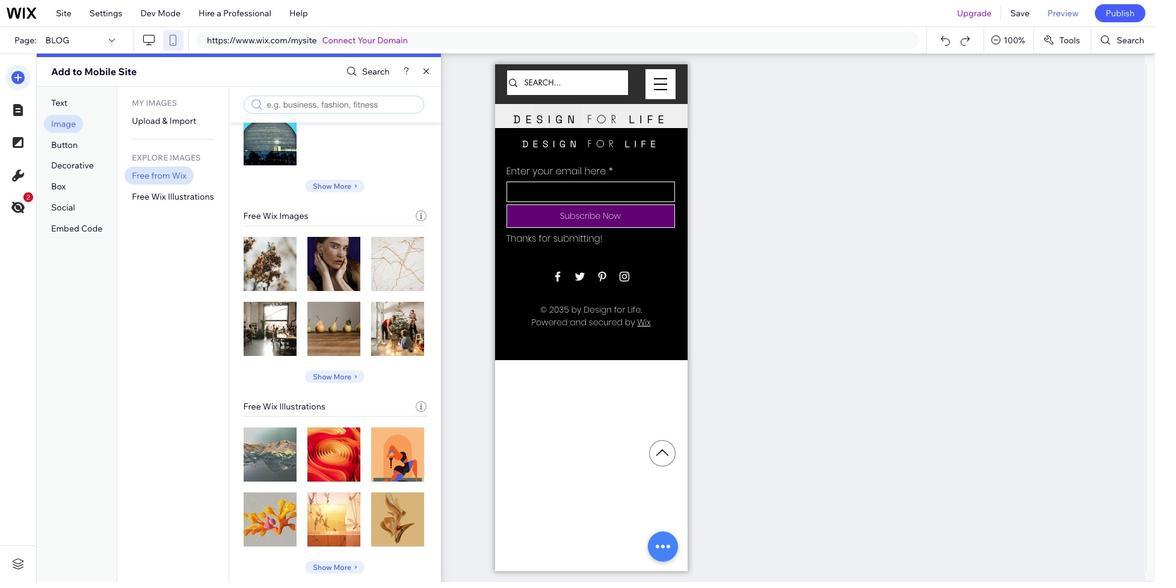 Task type: locate. For each thing, give the bounding box(es) containing it.
1 show more from the top
[[313, 181, 351, 190]]

search button down publish button
[[1092, 27, 1155, 54]]

show more
[[313, 181, 351, 190], [313, 372, 351, 381], [313, 563, 351, 572]]

1 vertical spatial search
[[362, 66, 390, 77]]

show for free wix images
[[313, 372, 332, 381]]

show more for free wix images
[[313, 372, 351, 381]]

free from wix
[[132, 170, 187, 181]]

3 show from the top
[[313, 563, 332, 572]]

e.g. business, fashion, fitness field
[[266, 99, 420, 110]]

mode
[[158, 8, 181, 19]]

explore
[[132, 153, 168, 162]]

site
[[56, 8, 71, 19], [118, 66, 137, 78]]

2 vertical spatial show more button
[[305, 561, 365, 574]]

your
[[358, 35, 375, 46]]

dev
[[140, 8, 156, 19]]

show more for free wix illustrations
[[313, 563, 351, 572]]

social
[[51, 202, 75, 213]]

images
[[146, 98, 177, 108], [170, 153, 201, 162], [279, 211, 308, 221]]

2 vertical spatial show
[[313, 563, 332, 572]]

search down publish
[[1117, 35, 1145, 46]]

publish button
[[1095, 4, 1146, 22]]

0 horizontal spatial search button
[[344, 63, 390, 80]]

2 show from the top
[[313, 372, 332, 381]]

tools
[[1060, 35, 1080, 46]]

0 horizontal spatial search
[[362, 66, 390, 77]]

free wix images
[[243, 211, 308, 221]]

https://www.wix.com/mysite connect your domain
[[207, 35, 408, 46]]

publish
[[1106, 8, 1135, 19]]

0 vertical spatial show more
[[313, 181, 351, 190]]

code
[[81, 223, 102, 234]]

wix
[[172, 170, 187, 181], [151, 191, 166, 202], [263, 211, 277, 221], [263, 401, 277, 412]]

0 vertical spatial more
[[334, 181, 351, 190]]

0 vertical spatial search button
[[1092, 27, 1155, 54]]

box
[[51, 181, 66, 192]]

site right the mobile
[[118, 66, 137, 78]]

0 vertical spatial show
[[313, 181, 332, 190]]

upload
[[132, 116, 160, 126]]

show more button for free wix illustrations
[[305, 561, 365, 574]]

button
[[51, 139, 78, 150]]

2 vertical spatial show more
[[313, 563, 351, 572]]

1 vertical spatial site
[[118, 66, 137, 78]]

1 horizontal spatial search
[[1117, 35, 1145, 46]]

free
[[132, 170, 149, 181], [132, 191, 149, 202], [243, 211, 261, 221], [243, 401, 261, 412]]

2 more from the top
[[334, 372, 351, 381]]

more
[[334, 181, 351, 190], [334, 372, 351, 381], [334, 563, 351, 572]]

0 horizontal spatial site
[[56, 8, 71, 19]]

1 vertical spatial show
[[313, 372, 332, 381]]

search button
[[1092, 27, 1155, 54], [344, 63, 390, 80]]

3 show more from the top
[[313, 563, 351, 572]]

explore images
[[132, 153, 201, 162]]

image
[[51, 118, 76, 129]]

2 show more button from the top
[[305, 371, 365, 383]]

3 more from the top
[[334, 563, 351, 572]]

tools button
[[1034, 27, 1091, 54]]

1 vertical spatial more
[[334, 372, 351, 381]]

illustrations
[[168, 191, 214, 202], [279, 401, 325, 412]]

connect
[[322, 35, 356, 46]]

search button down your
[[344, 63, 390, 80]]

add
[[51, 66, 70, 78]]

1 vertical spatial free wix illustrations
[[243, 401, 325, 412]]

hire
[[199, 8, 215, 19]]

free wix illustrations
[[132, 191, 214, 202], [243, 401, 325, 412]]

images for my images
[[146, 98, 177, 108]]

my
[[132, 98, 144, 108]]

search down your
[[362, 66, 390, 77]]

search
[[1117, 35, 1145, 46], [362, 66, 390, 77]]

1 horizontal spatial search button
[[1092, 27, 1155, 54]]

1 more from the top
[[334, 181, 351, 190]]

1 horizontal spatial illustrations
[[279, 401, 325, 412]]

embed
[[51, 223, 79, 234]]

show more button
[[305, 180, 365, 193], [305, 371, 365, 383], [305, 561, 365, 574]]

help
[[289, 8, 308, 19]]

1 vertical spatial show more
[[313, 372, 351, 381]]

2
[[26, 194, 30, 201]]

show
[[313, 181, 332, 190], [313, 372, 332, 381], [313, 563, 332, 572]]

0 horizontal spatial free wix illustrations
[[132, 191, 214, 202]]

2 show more from the top
[[313, 372, 351, 381]]

3 show more button from the top
[[305, 561, 365, 574]]

1 show from the top
[[313, 181, 332, 190]]

settings
[[90, 8, 122, 19]]

upgrade
[[957, 8, 992, 19]]

site up blog
[[56, 8, 71, 19]]

1 vertical spatial images
[[170, 153, 201, 162]]

add to mobile site
[[51, 66, 137, 78]]

text
[[51, 97, 67, 108]]

decorative
[[51, 160, 94, 171]]

from
[[151, 170, 170, 181]]

0 vertical spatial show more button
[[305, 180, 365, 193]]

2 vertical spatial more
[[334, 563, 351, 572]]

show more button for free wix images
[[305, 371, 365, 383]]

0 vertical spatial illustrations
[[168, 191, 214, 202]]

1 vertical spatial show more button
[[305, 371, 365, 383]]

0 vertical spatial images
[[146, 98, 177, 108]]



Task type: vqa. For each thing, say whether or not it's contained in the screenshot.
top "Pay"
no



Task type: describe. For each thing, give the bounding box(es) containing it.
preview
[[1048, 8, 1079, 19]]

1 vertical spatial search button
[[344, 63, 390, 80]]

more for free wix images
[[334, 372, 351, 381]]

0 vertical spatial free wix illustrations
[[132, 191, 214, 202]]

1 vertical spatial illustrations
[[279, 401, 325, 412]]

blog
[[45, 35, 69, 46]]

&
[[162, 116, 168, 126]]

images for explore images
[[170, 153, 201, 162]]

domain
[[377, 35, 408, 46]]

0 vertical spatial site
[[56, 8, 71, 19]]

1 horizontal spatial site
[[118, 66, 137, 78]]

show for free wix illustrations
[[313, 563, 332, 572]]

save button
[[1002, 0, 1039, 26]]

0 horizontal spatial illustrations
[[168, 191, 214, 202]]

hire a professional
[[199, 8, 271, 19]]

0 vertical spatial search
[[1117, 35, 1145, 46]]

100%
[[1004, 35, 1025, 46]]

a
[[217, 8, 221, 19]]

embed code
[[51, 223, 102, 234]]

dev mode
[[140, 8, 181, 19]]

more for free wix illustrations
[[334, 563, 351, 572]]

https://www.wix.com/mysite
[[207, 35, 317, 46]]

1 show more button from the top
[[305, 180, 365, 193]]

100% button
[[985, 27, 1034, 54]]

to
[[73, 66, 82, 78]]

2 button
[[5, 193, 33, 220]]

1 horizontal spatial free wix illustrations
[[243, 401, 325, 412]]

preview button
[[1039, 0, 1088, 26]]

professional
[[223, 8, 271, 19]]

mobile
[[84, 66, 116, 78]]

upload & import
[[132, 116, 196, 126]]

save
[[1011, 8, 1030, 19]]

2 vertical spatial images
[[279, 211, 308, 221]]

my images
[[132, 98, 177, 108]]

import
[[170, 116, 196, 126]]



